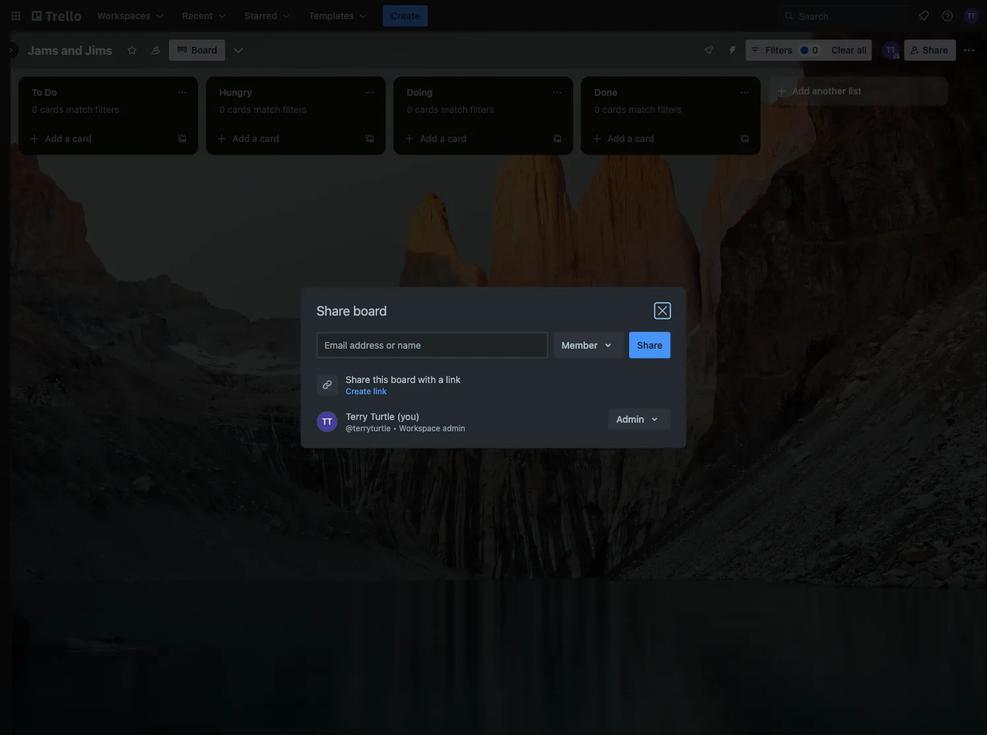 Task type: vqa. For each thing, say whether or not it's contained in the screenshot.
Add a card
yes



Task type: locate. For each thing, give the bounding box(es) containing it.
1 vertical spatial terry turtle (terryturtle) image
[[883, 41, 901, 59]]

2 cards from the left
[[228, 104, 251, 115]]

share board
[[317, 303, 387, 318]]

1 match from the left
[[66, 104, 93, 115]]

add a card for second add a card 'button' from the right
[[420, 133, 467, 144]]

0 horizontal spatial board
[[354, 303, 387, 318]]

add a card for 1st add a card 'button' from right
[[608, 133, 655, 144]]

1 horizontal spatial board
[[391, 374, 416, 385]]

1 add a card from the left
[[45, 133, 92, 144]]

jams and jims
[[28, 43, 112, 57]]

add another list
[[793, 86, 862, 96]]

share button down close icon
[[630, 332, 671, 358]]

2 card from the left
[[260, 133, 280, 144]]

1 add a card button from the left
[[24, 128, 172, 149]]

3 add a card button from the left
[[399, 128, 547, 149]]

add a card for second add a card 'button' from left
[[233, 133, 280, 144]]

jams
[[28, 43, 58, 57]]

admin
[[617, 414, 645, 425]]

1 create from template… image from the left
[[177, 133, 188, 144]]

0 cards match filters for second add a card 'button' from the right
[[407, 104, 495, 115]]

3 add a card from the left
[[420, 133, 467, 144]]

filters
[[95, 104, 119, 115], [283, 104, 307, 115], [471, 104, 495, 115], [658, 104, 682, 115]]

4 cards from the left
[[603, 104, 627, 115]]

and
[[61, 43, 82, 57]]

board inside share this board with a link create link
[[391, 374, 416, 385]]

workspace visible image
[[151, 45, 161, 56]]

create from template… image for second add a card 'button' from left
[[365, 133, 375, 144]]

terry turtle (terryturtle) image right "all"
[[883, 41, 901, 59]]

create button
[[383, 5, 428, 26]]

1 cards from the left
[[40, 104, 64, 115]]

1 vertical spatial link
[[374, 387, 387, 396]]

terry turtle (you) @terryturtle • workspace admin
[[346, 411, 466, 433]]

0 vertical spatial share button
[[905, 40, 957, 61]]

3 create from template… image from the left
[[552, 133, 563, 144]]

terry turtle (terryturtle) image
[[964, 8, 980, 24], [883, 41, 901, 59], [317, 411, 338, 432]]

add
[[793, 86, 810, 96], [45, 133, 62, 144], [233, 133, 250, 144], [420, 133, 438, 144], [608, 133, 625, 144]]

3 0 cards match filters from the left
[[407, 104, 495, 115]]

1 filters from the left
[[95, 104, 119, 115]]

create from template… image for 1st add a card 'button' from right
[[740, 133, 751, 144]]

4 add a card from the left
[[608, 133, 655, 144]]

create from template… image
[[177, 133, 188, 144], [365, 133, 375, 144], [552, 133, 563, 144], [740, 133, 751, 144]]

0 cards match filters for 1st add a card 'button' from the left
[[32, 104, 119, 115]]

1 card from the left
[[72, 133, 92, 144]]

Email address or name text field
[[325, 336, 546, 354]]

2 filters from the left
[[283, 104, 307, 115]]

2 horizontal spatial terry turtle (terryturtle) image
[[964, 8, 980, 24]]

2 add a card button from the left
[[211, 128, 359, 149]]

card for 1st add a card 'button' from right
[[635, 133, 655, 144]]

match
[[66, 104, 93, 115], [254, 104, 280, 115], [441, 104, 468, 115], [629, 104, 656, 115]]

3 match from the left
[[441, 104, 468, 115]]

•
[[393, 424, 397, 433]]

3 cards from the left
[[415, 104, 439, 115]]

link right 'with'
[[446, 374, 461, 385]]

4 match from the left
[[629, 104, 656, 115]]

share
[[924, 45, 949, 56], [317, 303, 350, 318], [638, 340, 663, 351], [346, 374, 371, 385]]

match for second add a card 'button' from the right
[[441, 104, 468, 115]]

0 horizontal spatial share button
[[630, 332, 671, 358]]

0 vertical spatial create
[[391, 10, 420, 21]]

1 vertical spatial board
[[391, 374, 416, 385]]

switch to… image
[[9, 9, 22, 22]]

match for second add a card 'button' from left
[[254, 104, 280, 115]]

1 horizontal spatial create
[[391, 10, 420, 21]]

2 0 cards match filters from the left
[[219, 104, 307, 115]]

terry turtle (terryturtle) image right open information menu 'image'
[[964, 8, 980, 24]]

link
[[446, 374, 461, 385], [374, 387, 387, 396]]

0 vertical spatial board
[[354, 303, 387, 318]]

admin
[[443, 424, 466, 433]]

add a card
[[45, 133, 92, 144], [233, 133, 280, 144], [420, 133, 467, 144], [608, 133, 655, 144]]

workspace
[[399, 424, 441, 433]]

cards for 1st add a card 'button' from right
[[603, 104, 627, 115]]

1 horizontal spatial link
[[446, 374, 461, 385]]

terry turtle (terryturtle) image left terry
[[317, 411, 338, 432]]

1 0 cards match filters from the left
[[32, 104, 119, 115]]

3 card from the left
[[448, 133, 467, 144]]

close image
[[655, 303, 671, 319]]

cards
[[40, 104, 64, 115], [228, 104, 251, 115], [415, 104, 439, 115], [603, 104, 627, 115]]

4 filters from the left
[[658, 104, 682, 115]]

1 vertical spatial create
[[346, 387, 371, 396]]

1 horizontal spatial share button
[[905, 40, 957, 61]]

a inside share this board with a link create link
[[439, 374, 444, 385]]

4 create from template… image from the left
[[740, 133, 751, 144]]

cards for 1st add a card 'button' from the left
[[40, 104, 64, 115]]

4 0 cards match filters from the left
[[595, 104, 682, 115]]

0 cards match filters
[[32, 104, 119, 115], [219, 104, 307, 115], [407, 104, 495, 115], [595, 104, 682, 115]]

2 vertical spatial terry turtle (terryturtle) image
[[317, 411, 338, 432]]

2 create from template… image from the left
[[365, 133, 375, 144]]

share this board with a link create link
[[346, 374, 461, 396]]

2 add a card from the left
[[233, 133, 280, 144]]

a
[[65, 133, 70, 144], [252, 133, 258, 144], [440, 133, 445, 144], [628, 133, 633, 144], [439, 374, 444, 385]]

another
[[813, 86, 847, 96]]

add inside button
[[793, 86, 810, 96]]

3 filters from the left
[[471, 104, 495, 115]]

Board name text field
[[21, 40, 119, 61]]

match for 1st add a card 'button' from the left
[[66, 104, 93, 115]]

(you)
[[397, 411, 420, 422]]

2 match from the left
[[254, 104, 280, 115]]

share button down 0 notifications icon
[[905, 40, 957, 61]]

add a card button
[[24, 128, 172, 149], [211, 128, 359, 149], [399, 128, 547, 149], [587, 128, 735, 149]]

match for 1st add a card 'button' from right
[[629, 104, 656, 115]]

card
[[72, 133, 92, 144], [260, 133, 280, 144], [448, 133, 467, 144], [635, 133, 655, 144]]

link down "this"
[[374, 387, 387, 396]]

0 horizontal spatial create
[[346, 387, 371, 396]]

open information menu image
[[942, 9, 955, 22]]

0 vertical spatial terry turtle (terryturtle) image
[[964, 8, 980, 24]]

create
[[391, 10, 420, 21], [346, 387, 371, 396]]

filters
[[766, 45, 793, 56]]

0 for second add a card 'button' from the right
[[407, 104, 413, 115]]

board
[[354, 303, 387, 318], [391, 374, 416, 385]]

share inside share this board with a link create link
[[346, 374, 371, 385]]

share button
[[905, 40, 957, 61], [630, 332, 671, 358]]

4 card from the left
[[635, 133, 655, 144]]

0
[[813, 45, 819, 56], [32, 104, 37, 115], [219, 104, 225, 115], [407, 104, 413, 115], [595, 104, 600, 115]]



Task type: describe. For each thing, give the bounding box(es) containing it.
automation image
[[722, 40, 741, 58]]

card for 1st add a card 'button' from the left
[[72, 133, 92, 144]]

clear all button
[[827, 40, 873, 61]]

create link button
[[346, 385, 387, 398]]

member
[[562, 340, 598, 351]]

card for second add a card 'button' from the right
[[448, 133, 467, 144]]

add another list button
[[769, 77, 949, 106]]

with
[[418, 374, 436, 385]]

a for 1st add a card 'button' from the left
[[65, 133, 70, 144]]

this
[[373, 374, 389, 385]]

Search field
[[795, 6, 911, 26]]

cards for second add a card 'button' from the right
[[415, 104, 439, 115]]

a for 1st add a card 'button' from right
[[628, 133, 633, 144]]

add a card for 1st add a card 'button' from the left
[[45, 133, 92, 144]]

all
[[857, 45, 867, 56]]

0 horizontal spatial link
[[374, 387, 387, 396]]

0 for 1st add a card 'button' from the left
[[32, 104, 37, 115]]

show menu image
[[963, 44, 977, 57]]

0 cards match filters for second add a card 'button' from left
[[219, 104, 307, 115]]

0 vertical spatial link
[[446, 374, 461, 385]]

0 for 1st add a card 'button' from right
[[595, 104, 600, 115]]

board
[[192, 45, 217, 56]]

@terryturtle
[[346, 424, 391, 433]]

member button
[[554, 332, 625, 358]]

a for second add a card 'button' from left
[[252, 133, 258, 144]]

0 horizontal spatial terry turtle (terryturtle) image
[[317, 411, 338, 432]]

filters for second add a card 'button' from the right
[[471, 104, 495, 115]]

list
[[849, 86, 862, 96]]

create from template… image for second add a card 'button' from the right
[[552, 133, 563, 144]]

primary element
[[0, 0, 988, 32]]

create inside share this board with a link create link
[[346, 387, 371, 396]]

filters for 1st add a card 'button' from right
[[658, 104, 682, 115]]

1 horizontal spatial terry turtle (terryturtle) image
[[883, 41, 901, 59]]

star or unstar board image
[[127, 45, 137, 56]]

0 for second add a card 'button' from left
[[219, 104, 225, 115]]

4 add a card button from the left
[[587, 128, 735, 149]]

jims
[[85, 43, 112, 57]]

card for second add a card 'button' from left
[[260, 133, 280, 144]]

0 notifications image
[[916, 8, 932, 24]]

terry
[[346, 411, 368, 422]]

clear
[[832, 45, 855, 56]]

0 cards match filters for 1st add a card 'button' from right
[[595, 104, 682, 115]]

cards for second add a card 'button' from left
[[228, 104, 251, 115]]

power ups image
[[704, 45, 714, 56]]

board link
[[169, 40, 225, 61]]

filters for 1st add a card 'button' from the left
[[95, 104, 119, 115]]

a for second add a card 'button' from the right
[[440, 133, 445, 144]]

turtle
[[370, 411, 395, 422]]

customize views image
[[232, 44, 245, 57]]

1 vertical spatial share button
[[630, 332, 671, 358]]

filters for second add a card 'button' from left
[[283, 104, 307, 115]]

clear all
[[832, 45, 867, 56]]

create from template… image for 1st add a card 'button' from the left
[[177, 133, 188, 144]]

admin button
[[609, 409, 671, 430]]

create inside button
[[391, 10, 420, 21]]

search image
[[784, 11, 795, 21]]



